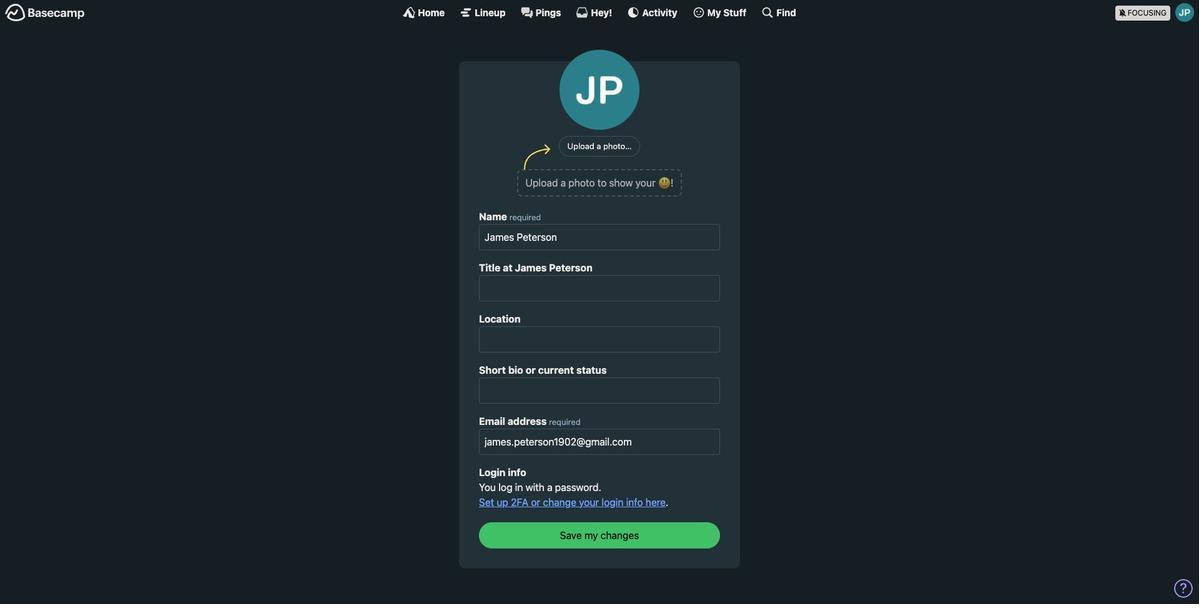 Task type: locate. For each thing, give the bounding box(es) containing it.
james
[[515, 262, 547, 273]]

None email field
[[479, 429, 720, 455]]

login info you log in with              a password. set up 2fa or change your login info here .
[[479, 467, 668, 508]]

required right address
[[549, 417, 581, 427]]

email
[[479, 416, 505, 427]]

0 horizontal spatial upload
[[526, 177, 558, 188]]

0 horizontal spatial your
[[579, 497, 599, 508]]

home link
[[403, 6, 445, 19]]

0 vertical spatial your
[[635, 177, 655, 188]]

or right bio
[[526, 364, 536, 376]]

my
[[707, 7, 721, 18]]

0 horizontal spatial info
[[508, 467, 526, 478]]

log
[[498, 482, 512, 493]]

upload
[[567, 141, 594, 151], [526, 177, 558, 188]]

1 vertical spatial required
[[549, 417, 581, 427]]

upload left photo
[[526, 177, 558, 188]]

1 horizontal spatial a
[[561, 177, 566, 188]]

0 vertical spatial required
[[509, 212, 541, 222]]

james peterson image
[[1175, 3, 1194, 22]]

info left here
[[626, 497, 643, 508]]

1 horizontal spatial required
[[549, 417, 581, 427]]

2 horizontal spatial a
[[597, 141, 601, 151]]

1 vertical spatial upload
[[526, 177, 558, 188]]

.
[[666, 497, 668, 508]]

your down password.
[[579, 497, 599, 508]]

info up in
[[508, 467, 526, 478]]

0 vertical spatial upload
[[567, 141, 594, 151]]

a
[[597, 141, 601, 151], [561, 177, 566, 188], [547, 482, 552, 493]]

required inside email address required
[[549, 417, 581, 427]]

a left photo
[[561, 177, 566, 188]]

or inside the login info you log in with              a password. set up 2fa or change your login info here .
[[531, 497, 540, 508]]

peterson
[[549, 262, 593, 273]]

required
[[509, 212, 541, 222], [549, 417, 581, 427]]

or
[[526, 364, 536, 376], [531, 497, 540, 508]]

0 horizontal spatial required
[[509, 212, 541, 222]]

0 vertical spatial a
[[597, 141, 601, 151]]

current
[[538, 364, 574, 376]]

short
[[479, 364, 506, 376]]

1 horizontal spatial upload
[[567, 141, 594, 151]]

james peterson image
[[560, 50, 639, 130]]

😃!
[[658, 177, 674, 188]]

1 vertical spatial or
[[531, 497, 540, 508]]

find button
[[761, 6, 796, 19]]

lineup
[[475, 7, 506, 18]]

in
[[515, 482, 523, 493]]

2 vertical spatial a
[[547, 482, 552, 493]]

1 vertical spatial your
[[579, 497, 599, 508]]

upload left photo…
[[567, 141, 594, 151]]

lineup link
[[460, 6, 506, 19]]

0 horizontal spatial a
[[547, 482, 552, 493]]

photo
[[568, 177, 595, 188]]

your left 😃!
[[635, 177, 655, 188]]

focusing
[[1128, 8, 1167, 17]]

required right name
[[509, 212, 541, 222]]

a right with
[[547, 482, 552, 493]]

bio
[[508, 364, 523, 376]]

None text field
[[479, 224, 720, 250]]

1 vertical spatial info
[[626, 497, 643, 508]]

Short bio or current status text field
[[479, 378, 720, 404]]

activity
[[642, 7, 677, 18]]

title
[[479, 262, 500, 273]]

or down with
[[531, 497, 540, 508]]

photo…
[[603, 141, 632, 151]]

show
[[609, 177, 633, 188]]

a inside button
[[597, 141, 601, 151]]

upload a photo…
[[567, 141, 632, 151]]

login
[[479, 467, 505, 478]]

home
[[418, 7, 445, 18]]

your
[[635, 177, 655, 188], [579, 497, 599, 508]]

your inside the login info you log in with              a password. set up 2fa or change your login info here .
[[579, 497, 599, 508]]

up
[[497, 497, 508, 508]]

info
[[508, 467, 526, 478], [626, 497, 643, 508]]

1 vertical spatial a
[[561, 177, 566, 188]]

here
[[646, 497, 666, 508]]

1 horizontal spatial info
[[626, 497, 643, 508]]

a left photo…
[[597, 141, 601, 151]]

upload inside upload a photo… button
[[567, 141, 594, 151]]

name required
[[479, 211, 541, 222]]

None submit
[[479, 522, 720, 549]]



Task type: describe. For each thing, give the bounding box(es) containing it.
pings button
[[521, 6, 561, 19]]

find
[[776, 7, 796, 18]]

email address required
[[479, 416, 581, 427]]

login
[[602, 497, 623, 508]]

Title at James Peterson text field
[[479, 275, 720, 301]]

title at james peterson
[[479, 262, 593, 273]]

pings
[[536, 7, 561, 18]]

location
[[479, 313, 521, 324]]

my stuff button
[[692, 6, 747, 19]]

stuff
[[723, 7, 747, 18]]

1 horizontal spatial your
[[635, 177, 655, 188]]

set
[[479, 497, 494, 508]]

change
[[543, 497, 576, 508]]

address
[[508, 416, 547, 427]]

0 vertical spatial or
[[526, 364, 536, 376]]

name
[[479, 211, 507, 222]]

upload a photo… button
[[559, 136, 640, 156]]

hey! button
[[576, 6, 612, 19]]

Location text field
[[479, 326, 720, 353]]

at
[[503, 262, 512, 273]]

a for photo
[[561, 177, 566, 188]]

required inside name required
[[509, 212, 541, 222]]

a inside the login info you log in with              a password. set up 2fa or change your login info here .
[[547, 482, 552, 493]]

0 vertical spatial info
[[508, 467, 526, 478]]

switch accounts image
[[5, 3, 85, 22]]

set up 2fa or change your login info here link
[[479, 497, 666, 508]]

activity link
[[627, 6, 677, 19]]

focusing button
[[1115, 0, 1199, 24]]

2fa
[[511, 497, 528, 508]]

status
[[576, 364, 607, 376]]

upload for upload a photo…
[[567, 141, 594, 151]]

to
[[597, 177, 606, 188]]

my stuff
[[707, 7, 747, 18]]

upload for upload a photo to show your 😃!
[[526, 177, 558, 188]]

upload a photo to show your 😃!
[[526, 177, 674, 188]]

a for photo…
[[597, 141, 601, 151]]

with
[[526, 482, 544, 493]]

short bio or current status
[[479, 364, 607, 376]]

main element
[[0, 0, 1199, 24]]

hey!
[[591, 7, 612, 18]]

password.
[[555, 482, 601, 493]]

you
[[479, 482, 496, 493]]



Task type: vqa. For each thing, say whether or not it's contained in the screenshot.
'3:00pm'
no



